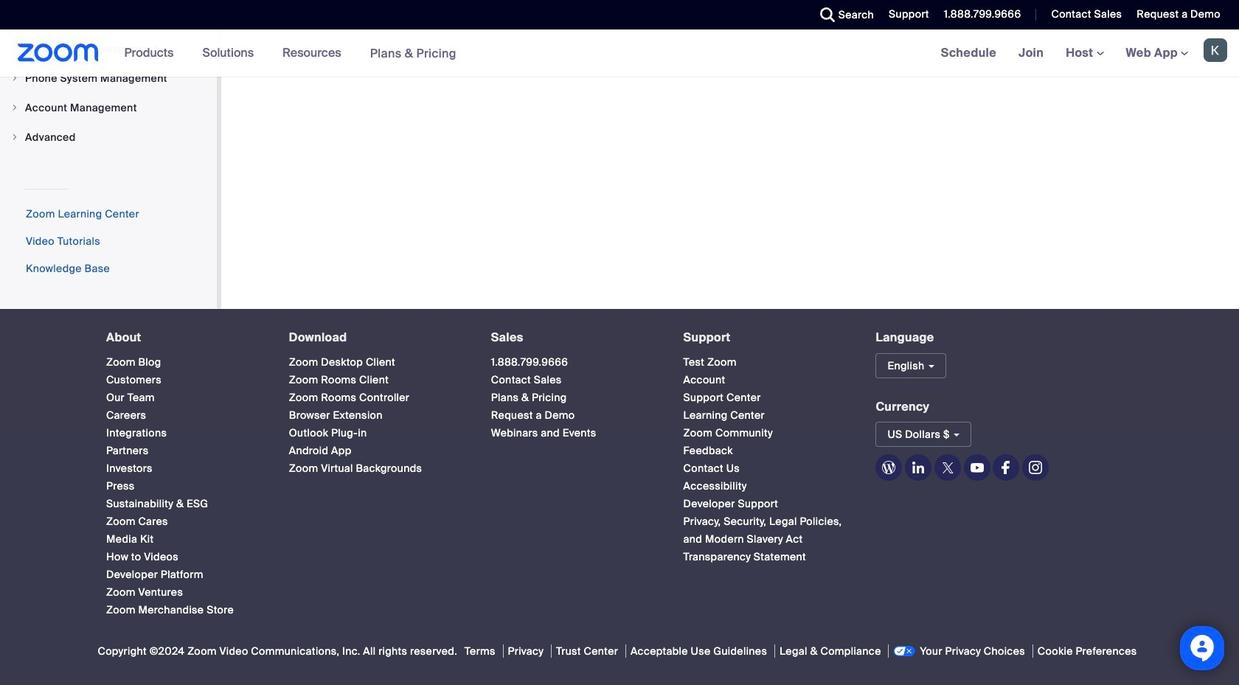 Task type: locate. For each thing, give the bounding box(es) containing it.
product information navigation
[[113, 30, 468, 77]]

1 vertical spatial menu item
[[0, 94, 217, 122]]

meetings navigation
[[930, 30, 1239, 77]]

0 vertical spatial menu item
[[0, 64, 217, 92]]

zoom logo image
[[18, 44, 99, 62]]

2 right image from the top
[[10, 103, 19, 112]]

1 vertical spatial right image
[[10, 103, 19, 112]]

right image down the 'zoom logo'
[[10, 74, 19, 83]]

1 right image from the top
[[10, 74, 19, 83]]

right image up right image
[[10, 103, 19, 112]]

profile picture image
[[1204, 38, 1227, 62]]

2 vertical spatial menu item
[[0, 123, 217, 151]]

banner
[[0, 30, 1239, 77]]

heading
[[106, 331, 262, 344], [289, 331, 464, 344], [491, 331, 657, 344], [683, 331, 849, 344]]

4 heading from the left
[[683, 331, 849, 344]]

2 menu item from the top
[[0, 94, 217, 122]]

right image
[[10, 74, 19, 83], [10, 103, 19, 112]]

menu item
[[0, 64, 217, 92], [0, 94, 217, 122], [0, 123, 217, 151]]

0 vertical spatial right image
[[10, 74, 19, 83]]



Task type: vqa. For each thing, say whether or not it's contained in the screenshot.
second heading from right
yes



Task type: describe. For each thing, give the bounding box(es) containing it.
1 menu item from the top
[[0, 64, 217, 92]]

main content main content
[[221, 0, 1239, 309]]

3 heading from the left
[[491, 331, 657, 344]]

admin menu menu
[[0, 0, 217, 153]]

1 heading from the left
[[106, 331, 262, 344]]

right image
[[10, 133, 19, 142]]

3 menu item from the top
[[0, 123, 217, 151]]

2 heading from the left
[[289, 331, 464, 344]]



